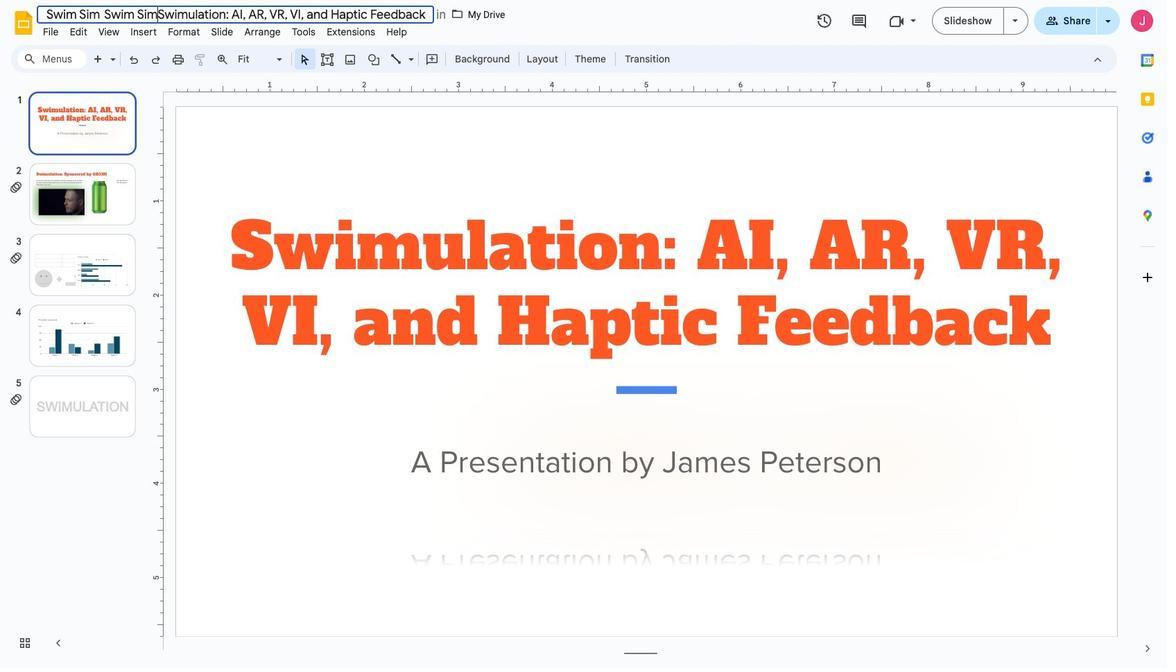 Task type: locate. For each thing, give the bounding box(es) containing it.
menu item up zoom icon
[[206, 24, 239, 40]]

quick sharing actions image
[[1106, 20, 1111, 42]]

undo (⌘z) image
[[127, 53, 141, 66]]

8 menu item from the left
[[286, 24, 321, 40]]

menu item up the new slide with layout image
[[93, 24, 125, 40]]

7 menu item from the left
[[239, 24, 286, 40]]

10 menu item from the left
[[381, 24, 413, 40]]

presentation options image
[[1013, 19, 1018, 22]]

menu item up zoom field
[[239, 24, 286, 40]]

text box image
[[321, 53, 334, 66]]

shape image
[[366, 49, 382, 69]]

menu item up the 'menus' field
[[37, 24, 64, 40]]

menu bar
[[37, 18, 413, 41]]

menu item up undo (⌘z) image
[[125, 24, 162, 40]]

menu item up print (⌘p) image
[[162, 24, 206, 40]]

tab list
[[1129, 41, 1168, 629]]

menu item up select (esc) image
[[286, 24, 321, 40]]

insert image image
[[342, 49, 358, 69]]

menu item up insert image on the top of page
[[321, 24, 381, 40]]

menu item
[[37, 24, 64, 40], [64, 24, 93, 40], [93, 24, 125, 40], [125, 24, 162, 40], [162, 24, 206, 40], [206, 24, 239, 40], [239, 24, 286, 40], [286, 24, 321, 40], [321, 24, 381, 40], [381, 24, 413, 40]]

new slide (ctrl+m) image
[[92, 53, 105, 66]]

menu item up select line image
[[381, 24, 413, 40]]

menu bar inside menu bar banner
[[37, 18, 413, 41]]

application
[[0, 0, 1168, 668]]

slides home image
[[11, 10, 36, 35]]

navigation
[[0, 78, 153, 668]]

select line image
[[405, 50, 414, 55]]

menu item up new slide (ctrl+m) image
[[64, 24, 93, 40]]

new slide with layout image
[[107, 50, 116, 55]]

paint format image
[[194, 53, 207, 66]]

menu bar banner
[[0, 0, 1168, 668]]

tab list inside menu bar banner
[[1129, 41, 1168, 629]]



Task type: vqa. For each thing, say whether or not it's contained in the screenshot.
located in My Drive Google Drive folder element
yes



Task type: describe. For each thing, give the bounding box(es) containing it.
hide the menus (ctrl+shift+f) image
[[1091, 53, 1105, 66]]

select (esc) image
[[298, 53, 312, 66]]

9 menu item from the left
[[321, 24, 381, 40]]

2 menu item from the left
[[64, 24, 93, 40]]

zoom image
[[216, 53, 230, 66]]

1 menu item from the left
[[37, 24, 64, 40]]

share. shared with 3 people. image
[[1046, 14, 1058, 27]]

main toolbar
[[86, 49, 677, 69]]

Zoom field
[[234, 49, 289, 69]]

Zoom text field
[[236, 49, 275, 69]]

show all comments image
[[851, 13, 868, 29]]

redo (⌘y) image
[[149, 53, 163, 66]]

5 menu item from the left
[[162, 24, 206, 40]]

add comment (⌘+option+m) image
[[425, 53, 439, 66]]

last edit was on october 30, 2023 image
[[817, 12, 833, 29]]

material image
[[451, 7, 464, 20]]

3 menu item from the left
[[93, 24, 125, 40]]

4 menu item from the left
[[125, 24, 162, 40]]

print (⌘p) image
[[171, 53, 185, 66]]

6 menu item from the left
[[206, 24, 239, 40]]

Rename text field
[[37, 6, 434, 24]]

located in my drive google drive folder element
[[434, 6, 508, 23]]

line image
[[390, 53, 404, 66]]

Menus field
[[17, 49, 87, 69]]



